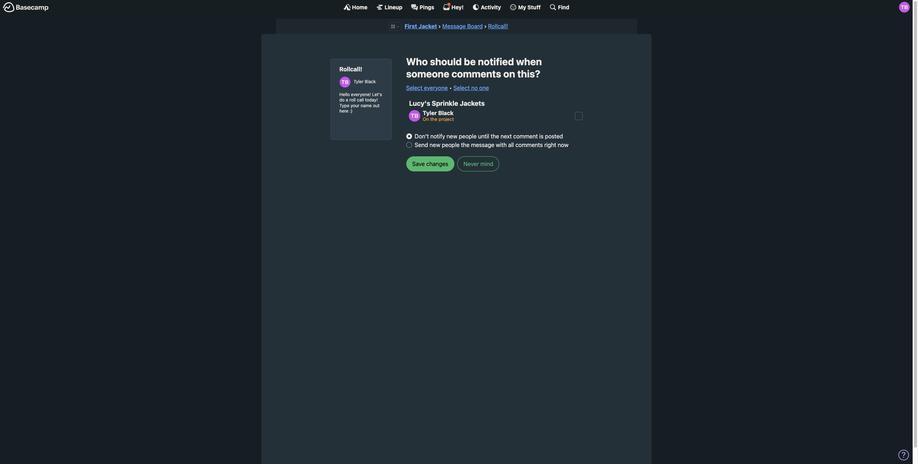 Task type: locate. For each thing, give the bounding box(es) containing it.
a
[[346, 97, 349, 103]]

1 horizontal spatial select
[[454, 85, 470, 91]]

comments down be
[[452, 68, 502, 80]]

› right board
[[485, 23, 487, 29]]

comments down comment
[[516, 142, 543, 148]]

out
[[373, 103, 380, 108]]

0 horizontal spatial tyler black image
[[409, 110, 421, 122]]

black
[[365, 79, 376, 84], [439, 110, 454, 116]]

› right jacket
[[439, 23, 441, 29]]

1 vertical spatial tyler
[[423, 110, 437, 116]]

send new people the message             with all comments right now
[[415, 142, 569, 148]]

notified
[[478, 56, 515, 68]]

hello everyone! let's do a roll call today! type your name out here :)
[[340, 92, 382, 114]]

message
[[443, 23, 466, 29]]

0 vertical spatial tyler
[[354, 79, 364, 84]]

the inside tyler black on the project
[[431, 116, 438, 122]]

comments inside who should be notified when someone comments on this?
[[452, 68, 502, 80]]

jackets
[[460, 99, 485, 107]]

tyler black image
[[900, 2, 911, 13], [409, 110, 421, 122]]

board
[[468, 23, 483, 29]]

home
[[352, 4, 368, 10]]

1 horizontal spatial tyler black image
[[900, 2, 911, 13]]

0 horizontal spatial rollcall!
[[340, 66, 363, 73]]

1 vertical spatial people
[[442, 142, 460, 148]]

never
[[464, 161, 479, 167]]

select right •
[[454, 85, 470, 91]]

today!
[[365, 97, 378, 103]]

hey! button
[[443, 3, 464, 11]]

now
[[558, 142, 569, 148]]

tyler black image
[[340, 77, 351, 87]]

None submit
[[407, 156, 455, 172]]

never mind link
[[458, 156, 500, 172]]

1 horizontal spatial new
[[447, 133, 458, 140]]

0 vertical spatial rollcall!
[[489, 23, 509, 29]]

let's
[[372, 92, 382, 97]]

1 vertical spatial tyler black image
[[409, 110, 421, 122]]

next
[[501, 133, 512, 140]]

new down notify
[[430, 142, 441, 148]]

0 horizontal spatial the
[[431, 116, 438, 122]]

2 horizontal spatial the
[[491, 133, 500, 140]]

the left "message"
[[461, 142, 470, 148]]

everyone!
[[351, 92, 371, 97]]

do
[[340, 97, 345, 103]]

is
[[540, 133, 544, 140]]

all
[[509, 142, 514, 148]]

1 horizontal spatial the
[[461, 142, 470, 148]]

tyler up everyone!
[[354, 79, 364, 84]]

0 horizontal spatial ›
[[439, 23, 441, 29]]

until
[[479, 133, 490, 140]]

don't
[[415, 133, 429, 140]]

the up send new people the message             with all comments right now
[[491, 133, 500, 140]]

1 horizontal spatial tyler
[[423, 110, 437, 116]]

0 vertical spatial black
[[365, 79, 376, 84]]

› message board › rollcall!
[[439, 23, 509, 29]]

this?
[[518, 68, 541, 80]]

people
[[459, 133, 477, 140], [442, 142, 460, 148]]

select up lucy's
[[407, 85, 423, 91]]

lucy's sprinkle jackets
[[409, 99, 485, 107]]

hello
[[340, 92, 350, 97]]

1 horizontal spatial black
[[439, 110, 454, 116]]

tyler for tyler black on the project
[[423, 110, 437, 116]]

0 vertical spatial tyler black image
[[900, 2, 911, 13]]

posted
[[545, 133, 564, 140]]

black up project
[[439, 110, 454, 116]]

find
[[558, 4, 570, 10]]

comments
[[452, 68, 502, 80], [516, 142, 543, 148]]

tyler
[[354, 79, 364, 84], [423, 110, 437, 116]]

0 horizontal spatial black
[[365, 79, 376, 84]]

1 vertical spatial new
[[430, 142, 441, 148]]

find button
[[550, 4, 570, 11]]

0 horizontal spatial select
[[407, 85, 423, 91]]

switch accounts image
[[3, 2, 49, 13]]

0 horizontal spatial new
[[430, 142, 441, 148]]

lineup link
[[376, 4, 403, 11]]

the
[[431, 116, 438, 122], [491, 133, 500, 140], [461, 142, 470, 148]]

the right on
[[431, 116, 438, 122]]

hey!
[[452, 4, 464, 10]]

tyler inside tyler black on the project
[[423, 110, 437, 116]]

new right notify
[[447, 133, 458, 140]]

rollcall! up tyler black icon
[[340, 66, 363, 73]]

don't notify new people until the next comment is posted
[[415, 133, 564, 140]]

0 vertical spatial the
[[431, 116, 438, 122]]

:)
[[350, 109, 353, 114]]

rollcall!
[[489, 23, 509, 29], [340, 66, 363, 73]]

sprinkle
[[432, 99, 459, 107]]

tyler up on
[[423, 110, 437, 116]]

black inside tyler black on the project
[[439, 110, 454, 116]]

who should be notified when someone comments on this?
[[407, 56, 542, 80]]

new
[[447, 133, 458, 140], [430, 142, 441, 148]]

select everyone • select no one
[[407, 85, 489, 91]]

0 vertical spatial comments
[[452, 68, 502, 80]]

activity
[[481, 4, 501, 10]]

people down notify
[[442, 142, 460, 148]]

›
[[439, 23, 441, 29], [485, 23, 487, 29]]

select
[[407, 85, 423, 91], [454, 85, 470, 91]]

2 › from the left
[[485, 23, 487, 29]]

•
[[450, 85, 452, 91]]

name
[[361, 103, 372, 108]]

1 vertical spatial comments
[[516, 142, 543, 148]]

1 select from the left
[[407, 85, 423, 91]]

message board link
[[443, 23, 483, 29]]

0 vertical spatial people
[[459, 133, 477, 140]]

0 horizontal spatial comments
[[452, 68, 502, 80]]

activity link
[[473, 4, 501, 11]]

no
[[472, 85, 478, 91]]

roll
[[350, 97, 356, 103]]

2 vertical spatial the
[[461, 142, 470, 148]]

people left "until"
[[459, 133, 477, 140]]

1 horizontal spatial ›
[[485, 23, 487, 29]]

notify
[[431, 133, 446, 140]]

2 select from the left
[[454, 85, 470, 91]]

jacket
[[419, 23, 437, 29]]

rollcall! down the activity
[[489, 23, 509, 29]]

black up "let's"
[[365, 79, 376, 84]]

0 horizontal spatial tyler
[[354, 79, 364, 84]]

1 vertical spatial black
[[439, 110, 454, 116]]



Task type: describe. For each thing, give the bounding box(es) containing it.
first
[[405, 23, 417, 29]]

everyone
[[424, 85, 448, 91]]

black for tyler black on the project
[[439, 110, 454, 116]]

1 horizontal spatial comments
[[516, 142, 543, 148]]

should
[[430, 56, 462, 68]]

tyler for tyler black
[[354, 79, 364, 84]]

your
[[351, 103, 360, 108]]

right
[[545, 142, 557, 148]]

tyler black on the project
[[423, 110, 454, 122]]

who
[[407, 56, 428, 68]]

mind
[[481, 161, 494, 167]]

never mind
[[464, 161, 494, 167]]

pings
[[420, 4, 435, 10]]

1 vertical spatial the
[[491, 133, 500, 140]]

on
[[504, 68, 516, 80]]

someone
[[407, 68, 450, 80]]

when
[[517, 56, 542, 68]]

1 horizontal spatial rollcall!
[[489, 23, 509, 29]]

be
[[464, 56, 476, 68]]

my
[[519, 4, 527, 10]]

with
[[496, 142, 507, 148]]

my stuff button
[[510, 4, 541, 11]]

lucy's
[[409, 99, 431, 107]]

1 vertical spatial rollcall!
[[340, 66, 363, 73]]

the for message
[[461, 142, 470, 148]]

stuff
[[528, 4, 541, 10]]

on
[[423, 116, 429, 122]]

main element
[[0, 0, 914, 14]]

first jacket
[[405, 23, 437, 29]]

my stuff
[[519, 4, 541, 10]]

message
[[471, 142, 495, 148]]

call
[[357, 97, 364, 103]]

type
[[340, 103, 350, 108]]

comment
[[514, 133, 538, 140]]

send
[[415, 142, 429, 148]]

lineup
[[385, 4, 403, 10]]

home link
[[344, 4, 368, 11]]

the for project
[[431, 116, 438, 122]]

0 vertical spatial new
[[447, 133, 458, 140]]

pings button
[[411, 4, 435, 11]]

select everyone button
[[407, 83, 448, 92]]

first jacket link
[[405, 23, 437, 29]]

rollcall! link
[[489, 23, 509, 29]]

select no one button
[[454, 83, 489, 92]]

here
[[340, 109, 349, 114]]

tyler black
[[354, 79, 376, 84]]

project
[[439, 116, 454, 122]]

1 › from the left
[[439, 23, 441, 29]]

one
[[480, 85, 489, 91]]

black for tyler black
[[365, 79, 376, 84]]



Task type: vqa. For each thing, say whether or not it's contained in the screenshot.
1st › from right
yes



